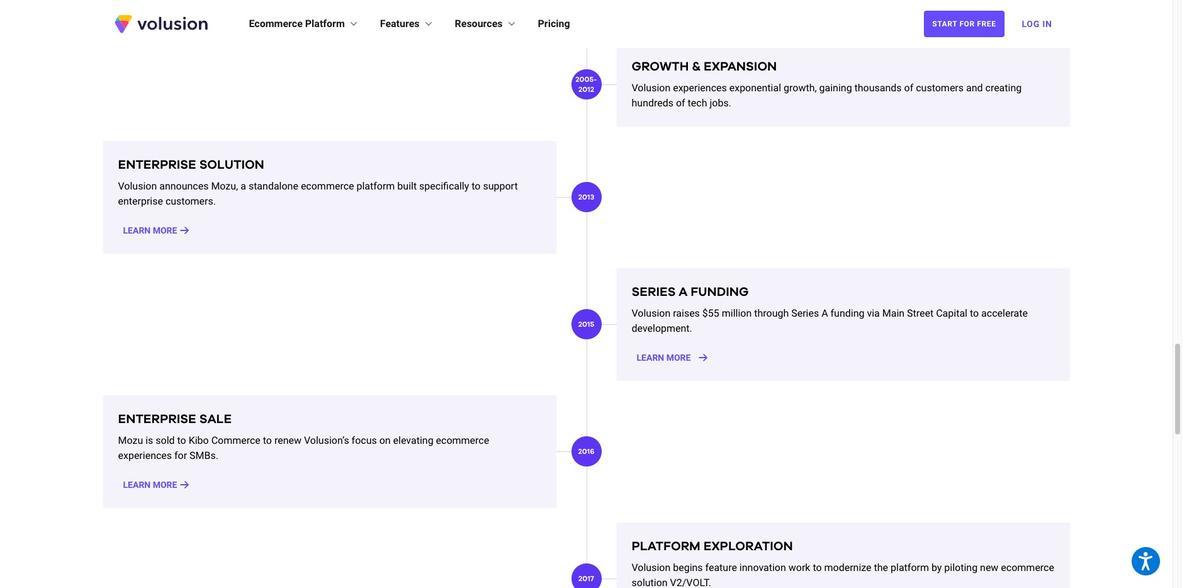 Task type: vqa. For each thing, say whether or not it's contained in the screenshot.


Task type: describe. For each thing, give the bounding box(es) containing it.
learn for series a funding
[[637, 353, 664, 363]]

million
[[722, 307, 752, 319]]

more for a
[[667, 353, 691, 363]]

to inside volusion raises $55 million through series a funding via main street capital to accelerate development.
[[970, 307, 979, 319]]

kibo
[[189, 435, 209, 447]]

expansion
[[704, 61, 777, 73]]

more for solution
[[153, 226, 177, 236]]

capital
[[936, 307, 968, 319]]

learn for enterprise solution
[[123, 226, 151, 236]]

ecommerce platform button
[[249, 16, 360, 31]]

volusion for platform exploration
[[632, 562, 671, 574]]

new
[[980, 562, 999, 574]]

&
[[692, 61, 701, 73]]

ecommerce
[[249, 18, 303, 30]]

enterprise solution
[[118, 159, 264, 171]]

0 vertical spatial series
[[632, 286, 676, 299]]

learn more for enterprise solution
[[123, 226, 177, 236]]

ecommerce for platform exploration
[[1001, 562, 1055, 574]]

learn more for series a funding
[[637, 353, 691, 363]]

resources
[[455, 18, 503, 30]]

series a funding
[[632, 286, 749, 299]]

specifically
[[419, 180, 469, 192]]

2015
[[578, 321, 595, 328]]

commerce
[[211, 435, 261, 447]]

announces
[[159, 180, 209, 192]]

sale
[[199, 413, 232, 426]]

solution
[[632, 577, 668, 588]]

hundreds
[[632, 97, 674, 109]]

and
[[966, 82, 983, 94]]

mozu,
[[211, 180, 238, 192]]

development.
[[632, 322, 692, 334]]

smbs.
[[190, 450, 218, 462]]

in
[[1043, 19, 1052, 29]]

volusion for enterprise solution
[[118, 180, 157, 192]]

jobs.
[[710, 97, 732, 109]]

log in link
[[1015, 10, 1060, 38]]

start for free
[[933, 20, 996, 28]]

start for free link
[[924, 11, 1005, 37]]

learn more for enterprise sale
[[123, 480, 177, 490]]

platform inside dropdown button
[[305, 18, 345, 30]]

gaining
[[820, 82, 852, 94]]

modernize
[[825, 562, 872, 574]]

2017
[[579, 575, 594, 583]]

piloting
[[945, 562, 978, 574]]

funding
[[691, 286, 749, 299]]

to left renew
[[263, 435, 272, 447]]

the
[[874, 562, 888, 574]]

for
[[174, 450, 187, 462]]

begins
[[673, 562, 703, 574]]

focus
[[352, 435, 377, 447]]

support
[[483, 180, 518, 192]]

enterprise sale
[[118, 413, 232, 426]]

learn more link for a
[[632, 351, 709, 364]]

$55
[[703, 307, 720, 319]]

growth
[[632, 61, 689, 73]]

start
[[933, 20, 958, 28]]

volusion raises $55 million through series a funding via main street capital to accelerate development.
[[632, 307, 1028, 334]]

ecommerce for enterprise sale
[[436, 435, 489, 447]]

1 vertical spatial platform
[[632, 540, 701, 553]]

growth & expansion
[[632, 61, 777, 73]]

for
[[960, 20, 975, 28]]

volusion experiences exponential growth, gaining thousands of customers and creating hundreds of tech jobs.
[[632, 82, 1022, 109]]

series inside volusion raises $55 million through series a funding via main street capital to accelerate development.
[[792, 307, 819, 319]]

volusion begins feature innovation work to modernize the platform by piloting new ecommerce solution v2/volt.
[[632, 562, 1055, 588]]

standalone
[[249, 180, 298, 192]]

features button
[[380, 16, 435, 31]]

mozu is sold to kibo commerce to renew volusion's focus on elevating ecommerce experiences for smbs.
[[118, 435, 489, 462]]

volusion for growth & expansion
[[632, 82, 671, 94]]

log
[[1022, 19, 1040, 29]]

thousands
[[855, 82, 902, 94]]



Task type: locate. For each thing, give the bounding box(es) containing it.
series right through
[[792, 307, 819, 319]]

street
[[907, 307, 934, 319]]

learn for enterprise sale
[[123, 480, 151, 490]]

1 vertical spatial ecommerce
[[436, 435, 489, 447]]

0 vertical spatial learn more link
[[118, 224, 195, 237]]

via
[[867, 307, 880, 319]]

0 vertical spatial learn
[[123, 226, 151, 236]]

solution
[[199, 159, 264, 171]]

volusion inside volusion begins feature innovation work to modernize the platform by piloting new ecommerce solution v2/volt.
[[632, 562, 671, 574]]

volusion for series a funding
[[632, 307, 671, 319]]

0 horizontal spatial platform
[[357, 180, 395, 192]]

0 vertical spatial a
[[679, 286, 688, 299]]

accelerate
[[982, 307, 1028, 319]]

1 vertical spatial platform
[[891, 562, 929, 574]]

resources button
[[455, 16, 518, 31]]

through
[[754, 307, 789, 319]]

0 vertical spatial enterprise
[[118, 159, 196, 171]]

volusion inside volusion raises $55 million through series a funding via main street capital to accelerate development.
[[632, 307, 671, 319]]

features
[[380, 18, 420, 30]]

1 vertical spatial more
[[667, 353, 691, 363]]

1 vertical spatial learn
[[637, 353, 664, 363]]

0 vertical spatial of
[[905, 82, 914, 94]]

platform right ecommerce
[[305, 18, 345, 30]]

customers.
[[166, 195, 216, 207]]

of left "tech"
[[676, 97, 685, 109]]

1 vertical spatial enterprise
[[118, 413, 196, 426]]

1 vertical spatial of
[[676, 97, 685, 109]]

1 vertical spatial experiences
[[118, 450, 172, 462]]

0 vertical spatial ecommerce
[[301, 180, 354, 192]]

learn more down development.
[[637, 353, 691, 363]]

0 horizontal spatial platform
[[305, 18, 345, 30]]

learn more
[[123, 226, 177, 236], [637, 353, 691, 363], [123, 480, 177, 490]]

0 vertical spatial platform
[[305, 18, 345, 30]]

volusion inside the volusion experiences exponential growth, gaining thousands of customers and creating hundreds of tech jobs.
[[632, 82, 671, 94]]

learn down mozu
[[123, 480, 151, 490]]

v2/volt.
[[670, 577, 711, 588]]

learn more link for sale
[[118, 479, 195, 491]]

0 vertical spatial more
[[153, 226, 177, 236]]

learn more link down enterprise
[[118, 224, 195, 237]]

1 vertical spatial learn more
[[637, 353, 691, 363]]

more down development.
[[667, 353, 691, 363]]

2 horizontal spatial ecommerce
[[1001, 562, 1055, 574]]

learn down enterprise
[[123, 226, 151, 236]]

1 horizontal spatial platform
[[632, 540, 701, 553]]

exponential
[[730, 82, 781, 94]]

to right work
[[813, 562, 822, 574]]

open accessibe: accessibility options, statement and help image
[[1139, 552, 1153, 571]]

learn more down for in the bottom left of the page
[[123, 480, 177, 490]]

0 vertical spatial platform
[[357, 180, 395, 192]]

2 vertical spatial more
[[153, 480, 177, 490]]

learn more link
[[118, 224, 195, 237], [632, 351, 709, 364], [118, 479, 195, 491]]

platform left built
[[357, 180, 395, 192]]

pricing link
[[538, 16, 570, 31]]

2 enterprise from the top
[[118, 413, 196, 426]]

2 vertical spatial ecommerce
[[1001, 562, 1055, 574]]

0 vertical spatial learn more
[[123, 226, 177, 236]]

renew
[[274, 435, 302, 447]]

creating
[[986, 82, 1022, 94]]

ecommerce inside mozu is sold to kibo commerce to renew volusion's focus on elevating ecommerce experiences for smbs.
[[436, 435, 489, 447]]

log in
[[1022, 19, 1052, 29]]

platform
[[357, 180, 395, 192], [891, 562, 929, 574]]

ecommerce right standalone
[[301, 180, 354, 192]]

by
[[932, 562, 942, 574]]

mozu
[[118, 435, 143, 447]]

2005-
[[576, 76, 597, 83]]

built
[[398, 180, 417, 192]]

innovation
[[740, 562, 786, 574]]

platform left by
[[891, 562, 929, 574]]

ecommerce inside volusion begins feature innovation work to modernize the platform by piloting new ecommerce solution v2/volt.
[[1001, 562, 1055, 574]]

platform up begins
[[632, 540, 701, 553]]

growth,
[[784, 82, 817, 94]]

a inside volusion raises $55 million through series a funding via main street capital to accelerate development.
[[822, 307, 828, 319]]

learn more down enterprise
[[123, 226, 177, 236]]

more for sale
[[153, 480, 177, 490]]

raises
[[673, 307, 700, 319]]

1 enterprise from the top
[[118, 159, 196, 171]]

sold
[[156, 435, 175, 447]]

a up 'raises'
[[679, 286, 688, 299]]

experiences
[[673, 82, 727, 94], [118, 450, 172, 462]]

ecommerce right elevating on the left of the page
[[436, 435, 489, 447]]

series up development.
[[632, 286, 676, 299]]

experiences inside the volusion experiences exponential growth, gaining thousands of customers and creating hundreds of tech jobs.
[[673, 82, 727, 94]]

customers
[[916, 82, 964, 94]]

1 vertical spatial series
[[792, 307, 819, 319]]

enterprise for enterprise sale
[[118, 413, 196, 426]]

a
[[241, 180, 246, 192]]

2013
[[578, 193, 595, 201]]

0 vertical spatial experiences
[[673, 82, 727, 94]]

to inside volusion begins feature innovation work to modernize the platform by piloting new ecommerce solution v2/volt.
[[813, 562, 822, 574]]

series
[[632, 286, 676, 299], [792, 307, 819, 319]]

experiences up "tech"
[[673, 82, 727, 94]]

a
[[679, 286, 688, 299], [822, 307, 828, 319]]

1 horizontal spatial of
[[905, 82, 914, 94]]

volusion announces mozu, a standalone ecommerce platform built specifically to support enterprise customers.
[[118, 180, 518, 207]]

elevating
[[393, 435, 434, 447]]

volusion's
[[304, 435, 349, 447]]

2005- 2012
[[576, 76, 597, 93]]

volusion up hundreds at the top of the page
[[632, 82, 671, 94]]

experiences down is
[[118, 450, 172, 462]]

volusion inside 'volusion announces mozu, a standalone ecommerce platform built specifically to support enterprise customers.'
[[118, 180, 157, 192]]

more down enterprise
[[153, 226, 177, 236]]

2 vertical spatial learn
[[123, 480, 151, 490]]

learn
[[123, 226, 151, 236], [637, 353, 664, 363], [123, 480, 151, 490]]

of
[[905, 82, 914, 94], [676, 97, 685, 109]]

enterprise
[[118, 195, 163, 207]]

free
[[977, 20, 996, 28]]

volusion
[[632, 82, 671, 94], [118, 180, 157, 192], [632, 307, 671, 319], [632, 562, 671, 574]]

0 horizontal spatial ecommerce
[[301, 180, 354, 192]]

work
[[789, 562, 811, 574]]

platform inside 'volusion announces mozu, a standalone ecommerce platform built specifically to support enterprise customers.'
[[357, 180, 395, 192]]

enterprise for enterprise solution
[[118, 159, 196, 171]]

pricing
[[538, 18, 570, 30]]

0 horizontal spatial a
[[679, 286, 688, 299]]

enterprise up announces
[[118, 159, 196, 171]]

0 horizontal spatial of
[[676, 97, 685, 109]]

exploration
[[704, 540, 793, 553]]

is
[[146, 435, 153, 447]]

learn down development.
[[637, 353, 664, 363]]

of right thousands
[[905, 82, 914, 94]]

to right capital
[[970, 307, 979, 319]]

platform
[[305, 18, 345, 30], [632, 540, 701, 553]]

volusion up the solution
[[632, 562, 671, 574]]

experiences inside mozu is sold to kibo commerce to renew volusion's focus on elevating ecommerce experiences for smbs.
[[118, 450, 172, 462]]

2 vertical spatial learn more
[[123, 480, 177, 490]]

1 horizontal spatial series
[[792, 307, 819, 319]]

2016
[[578, 448, 595, 455]]

to up for in the bottom left of the page
[[177, 435, 186, 447]]

learn more link down development.
[[632, 351, 709, 364]]

ecommerce platform
[[249, 18, 345, 30]]

more
[[153, 226, 177, 236], [667, 353, 691, 363], [153, 480, 177, 490]]

a left funding
[[822, 307, 828, 319]]

on
[[379, 435, 391, 447]]

to
[[472, 180, 481, 192], [970, 307, 979, 319], [177, 435, 186, 447], [263, 435, 272, 447], [813, 562, 822, 574]]

tech
[[688, 97, 707, 109]]

ecommerce right new
[[1001, 562, 1055, 574]]

to inside 'volusion announces mozu, a standalone ecommerce platform built specifically to support enterprise customers.'
[[472, 180, 481, 192]]

learn more link down for in the bottom left of the page
[[118, 479, 195, 491]]

platform inside volusion begins feature innovation work to modernize the platform by piloting new ecommerce solution v2/volt.
[[891, 562, 929, 574]]

1 horizontal spatial experiences
[[673, 82, 727, 94]]

2 vertical spatial learn more link
[[118, 479, 195, 491]]

1 horizontal spatial ecommerce
[[436, 435, 489, 447]]

volusion up enterprise
[[118, 180, 157, 192]]

learn more link for solution
[[118, 224, 195, 237]]

to left "support"
[[472, 180, 481, 192]]

0 horizontal spatial series
[[632, 286, 676, 299]]

enterprise up is
[[118, 413, 196, 426]]

platform exploration
[[632, 540, 793, 553]]

1 vertical spatial learn more link
[[632, 351, 709, 364]]

main
[[883, 307, 905, 319]]

2012
[[579, 86, 594, 93]]

ecommerce inside 'volusion announces mozu, a standalone ecommerce platform built specifically to support enterprise customers.'
[[301, 180, 354, 192]]

1 horizontal spatial platform
[[891, 562, 929, 574]]

0 horizontal spatial experiences
[[118, 450, 172, 462]]

feature
[[706, 562, 737, 574]]

volusion up development.
[[632, 307, 671, 319]]

enterprise
[[118, 159, 196, 171], [118, 413, 196, 426]]

1 vertical spatial a
[[822, 307, 828, 319]]

1 horizontal spatial a
[[822, 307, 828, 319]]

more down for in the bottom left of the page
[[153, 480, 177, 490]]

funding
[[831, 307, 865, 319]]



